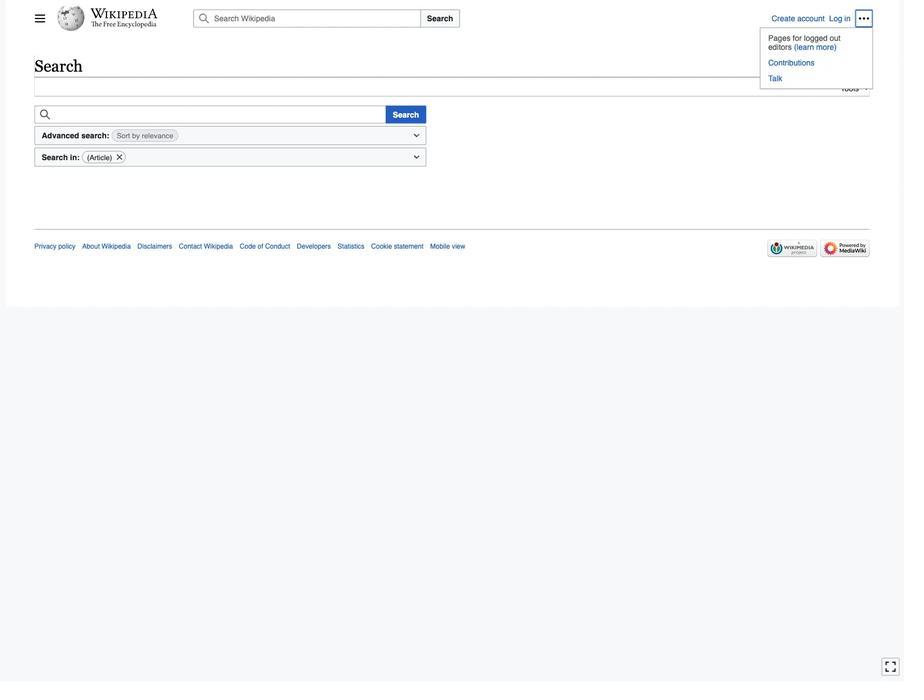 Task type: vqa. For each thing, say whether or not it's contained in the screenshot.
Pengze link
no



Task type: describe. For each thing, give the bounding box(es) containing it.
statement
[[394, 243, 424, 250]]

wikipedia for contact wikipedia
[[204, 243, 233, 250]]

developers
[[297, 243, 331, 250]]

log
[[830, 14, 843, 23]]

menu image
[[34, 13, 46, 24]]

tools
[[841, 84, 859, 93]]

pages for logged out editors
[[769, 34, 841, 52]]

code
[[240, 243, 256, 250]]

privacy
[[34, 243, 56, 250]]

Search Wikipedia search field
[[194, 10, 421, 27]]

learn more
[[797, 43, 835, 52]]

talk link
[[761, 71, 873, 86]]

footer containing privacy policy
[[34, 229, 870, 261]]

for
[[793, 34, 802, 43]]

search button inside "main content"
[[386, 106, 426, 124]]

developers link
[[297, 243, 331, 250]]

fullscreen image
[[885, 661, 897, 672]]

privacy policy
[[34, 243, 76, 250]]

Search search field
[[180, 10, 772, 27]]

learn more link
[[794, 43, 837, 52]]

code of conduct link
[[240, 243, 290, 250]]

about wikipedia link
[[82, 243, 131, 250]]

powered by mediawiki image
[[821, 240, 870, 257]]

contributions
[[769, 58, 815, 67]]

search in: element
[[34, 148, 426, 167]]

search:
[[81, 131, 109, 140]]

more
[[817, 43, 835, 52]]

mobile view
[[430, 243, 466, 250]]

log in link
[[830, 14, 851, 23]]

statistics link
[[338, 243, 365, 250]]

policy
[[58, 243, 76, 250]]

relevance
[[142, 132, 173, 140]]

search inside search in: element
[[42, 153, 68, 162]]

search inside search search box
[[427, 14, 453, 23]]

mobile view link
[[430, 243, 466, 250]]

personal tools navigation
[[760, 10, 873, 89]]

code of conduct
[[240, 243, 290, 250]]

wikipedia image
[[90, 8, 158, 18]]

advanced search: element
[[34, 126, 426, 145]]

(article)
[[87, 153, 112, 162]]

cookie statement
[[371, 243, 424, 250]]

mobile
[[430, 243, 450, 250]]

cookie
[[371, 243, 392, 250]]

wikimedia foundation image
[[768, 240, 817, 257]]

in:
[[70, 153, 80, 162]]



Task type: locate. For each thing, give the bounding box(es) containing it.
wikipedia right the about
[[102, 243, 131, 250]]

none search field inside search "main content"
[[34, 106, 386, 124]]

None search field
[[34, 106, 386, 124]]

disclaimers
[[138, 243, 172, 250]]

pages
[[769, 34, 791, 43]]

contact wikipedia link
[[179, 243, 233, 250]]

learn
[[797, 43, 814, 52]]

create account log in
[[772, 14, 851, 23]]

out
[[830, 34, 841, 43]]

wikipedia for about wikipedia
[[102, 243, 131, 250]]

2 wikipedia from the left
[[204, 243, 233, 250]]

talk
[[769, 74, 783, 83]]

editors
[[769, 43, 792, 52]]

disclaimers link
[[138, 243, 172, 250]]

account
[[798, 14, 825, 23]]

search
[[427, 14, 453, 23], [34, 57, 83, 75], [393, 110, 419, 119], [42, 153, 68, 162]]

1 wikipedia from the left
[[102, 243, 131, 250]]

statistics
[[338, 243, 365, 250]]

wikipedia right 'contact' at the left top of page
[[204, 243, 233, 250]]

logged
[[804, 34, 828, 43]]

1 horizontal spatial wikipedia
[[204, 243, 233, 250]]

wikipedia
[[102, 243, 131, 250], [204, 243, 233, 250]]

search in:
[[42, 153, 80, 162]]

advanced
[[42, 131, 79, 140]]

sort by relevance
[[117, 132, 173, 140]]

search button
[[421, 10, 460, 27], [386, 106, 426, 124]]

remove image
[[116, 152, 123, 163]]

of
[[258, 243, 263, 250]]

ellipsis image
[[859, 13, 870, 24]]

0 vertical spatial search button
[[421, 10, 460, 27]]

create
[[772, 14, 796, 23]]

0 horizontal spatial wikipedia
[[102, 243, 131, 250]]

in
[[845, 14, 851, 23]]

the free encyclopedia image
[[91, 21, 157, 29]]

about wikipedia
[[82, 243, 131, 250]]

create account link
[[772, 14, 825, 23]]

contributions link
[[761, 55, 873, 71]]

cookie statement link
[[371, 243, 424, 250]]

footer
[[34, 229, 870, 261]]

about
[[82, 243, 100, 250]]

1 vertical spatial search button
[[386, 106, 426, 124]]

privacy policy link
[[34, 243, 76, 250]]

by
[[132, 132, 140, 140]]

view
[[452, 243, 466, 250]]

conduct
[[265, 243, 290, 250]]

sort
[[117, 132, 130, 140]]

advanced search:
[[42, 131, 109, 140]]

contact
[[179, 243, 202, 250]]

search main content
[[30, 50, 875, 201]]

contact wikipedia
[[179, 243, 233, 250]]



